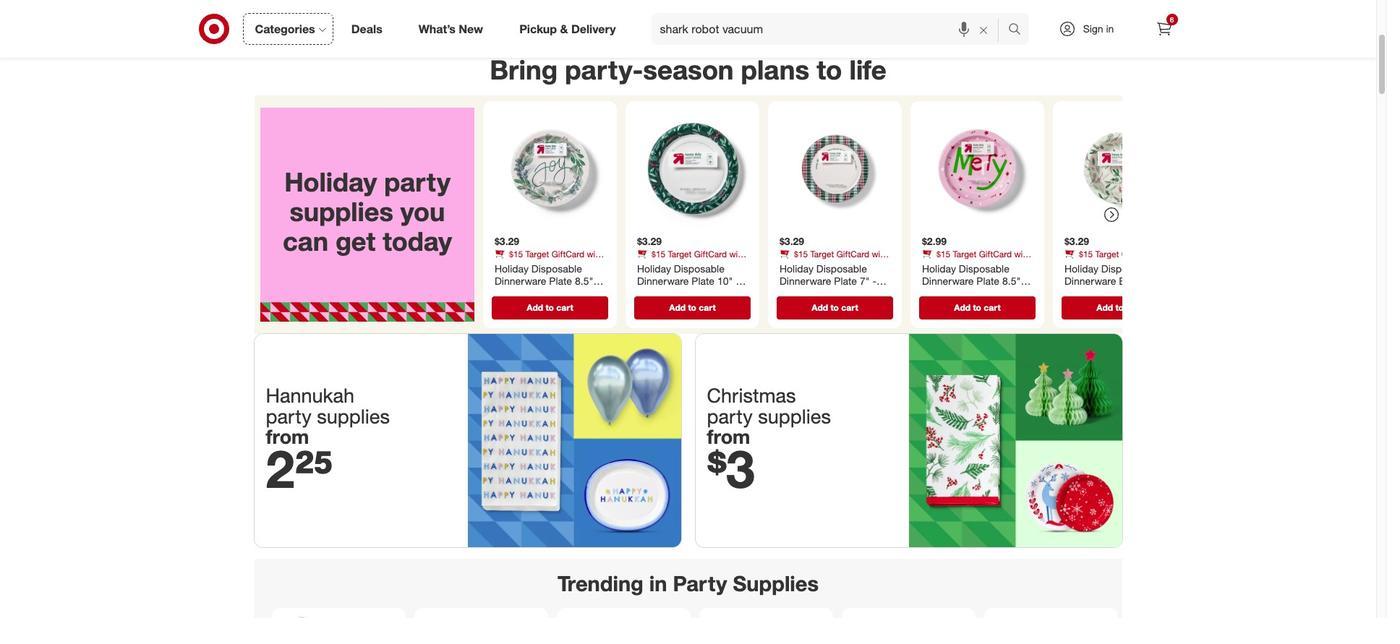 Task type: locate. For each thing, give the bounding box(es) containing it.
dinnerware left "bowl"
[[1065, 275, 1116, 287]]

home for botanical
[[653, 259, 675, 270]]

2 $15 target giftcard with $50 home care purchase from the left
[[637, 249, 745, 270]]

1 horizontal spatial in
[[1107, 22, 1114, 35]]

with for holiday disposable dinnerware bowl - botanical - 20oz/18ct - up & up™
[[1157, 249, 1173, 259]]

giftcard up "bowl"
[[1122, 249, 1155, 259]]

2 from from the left
[[707, 425, 750, 448]]

plate for joy
[[549, 275, 572, 287]]

0 horizontal spatial 8.5"
[[575, 275, 593, 287]]

from inside christmas party supplies from
[[707, 425, 750, 448]]

to down '20ct'
[[688, 302, 696, 313]]

target for botanical
[[668, 249, 692, 259]]

4 add to cart from the left
[[954, 302, 1001, 313]]

holiday disposable dinnerware plate 8.5" - merry - 40ct - up & up™
[[922, 262, 1028, 300]]

1 purchase from the left
[[555, 259, 591, 270]]

to down the holiday disposable dinnerware plate 8.5" - merry - 40ct - up & up™
[[973, 302, 981, 313]]

dinnerware inside the holiday disposable dinnerware plate 8.5" - merry - 40ct - up & up™
[[922, 275, 974, 287]]

giftcard for holiday disposable dinnerware bowl - botanical - 20oz/18ct - up & up™
[[1122, 249, 1155, 259]]

add to cart button for merry
[[919, 296, 1036, 320]]

holiday inside the holiday disposable dinnerware plate 8.5" - merry - 40ct - up & up™
[[922, 262, 956, 275]]

with up 10"
[[729, 249, 745, 259]]

target up holiday disposable dinnerware bowl - botanical - 20oz/18ct - up & up™
[[1095, 249, 1119, 259]]

carousel region containing trending in party supplies
[[254, 559, 1123, 619]]

2 add to cart from the left
[[669, 302, 716, 313]]

holiday inside holiday disposable dinnerware plate 7" - green plaid - 54ct - up & up™
[[780, 262, 814, 275]]

up™ inside holiday disposable dinnerware plate 10" - botanical - 20ct - up & up™
[[637, 300, 654, 313]]

4 with from the left
[[1014, 249, 1030, 259]]

& inside holiday disposable dinnerware plate 8.5" - joy - 40ct - up & up™
[[564, 288, 570, 300]]

from inside hannukah party supplies from
[[266, 425, 309, 448]]

3 $15 from the left
[[794, 249, 808, 259]]

4 $15 from the left
[[937, 249, 951, 259]]

5 target from the left
[[1095, 249, 1119, 259]]

bring
[[490, 53, 558, 86]]

5 dinnerware from the left
[[1065, 275, 1116, 287]]

supplies
[[733, 571, 819, 597]]

3 disposable from the left
[[816, 262, 867, 275]]

carousel region
[[254, 96, 1187, 334], [254, 559, 1123, 619]]

holiday for holiday disposable dinnerware plate 7" - green plaid - 54ct - up & up™
[[780, 262, 814, 275]]

with up 20oz/18ct
[[1157, 249, 1173, 259]]

target up holiday disposable dinnerware plate 10" - botanical - 20ct - up & up™
[[668, 249, 692, 259]]

holiday inside holiday disposable dinnerware plate 10" - botanical - 20ct - up & up™
[[637, 262, 671, 275]]

3 $15 target giftcard with $50 home care purchase from the left
[[780, 249, 888, 270]]

to down 20oz/18ct
[[1116, 302, 1124, 313]]

$15 up holiday disposable dinnerware plate 10" - botanical - 20ct - up & up™
[[652, 249, 665, 259]]

$15 for holiday disposable dinnerware plate 8.5" - merry - 40ct - up & up™
[[937, 249, 951, 259]]

5 giftcard from the left
[[1122, 249, 1155, 259]]

$50
[[495, 259, 508, 270], [637, 259, 651, 270], [780, 259, 794, 270], [922, 259, 936, 270], [1065, 259, 1079, 270]]

40ct for merry
[[958, 288, 978, 300]]

2 with from the left
[[729, 249, 745, 259]]

$3.29 up joy
[[495, 235, 519, 248]]

5 $15 target giftcard with $50 home care purchase from the left
[[1065, 249, 1173, 270]]

40ct
[[520, 288, 540, 300], [958, 288, 978, 300]]

cart for holiday disposable dinnerware plate 10" - botanical - 20ct - up & up™
[[699, 302, 716, 313]]

sign in link
[[1047, 13, 1137, 45]]

20ct
[[689, 288, 709, 300]]

& inside holiday disposable dinnerware plate 10" - botanical - 20ct - up & up™
[[733, 288, 739, 300]]

$15 down $2.99
[[937, 249, 951, 259]]

4 dinnerware from the left
[[922, 275, 974, 287]]

categories link
[[243, 13, 333, 45]]

add for merry
[[954, 302, 971, 313]]

1 $3.29 from the left
[[495, 235, 519, 248]]

8.5"
[[575, 275, 593, 287], [1002, 275, 1021, 287]]

1 horizontal spatial botanical
[[1065, 288, 1107, 300]]

giftcard for holiday disposable dinnerware plate 7" - green plaid - 54ct - up & up™
[[837, 249, 869, 259]]

party up today
[[384, 166, 450, 197]]

hannukah party supplies from
[[266, 384, 390, 448]]

giftcard up 7"
[[837, 249, 869, 259]]

8.5" for holiday disposable dinnerware plate 8.5" - joy - 40ct - up & up™
[[575, 275, 593, 287]]

$15 up green
[[794, 249, 808, 259]]

add to cart for joy
[[527, 302, 573, 313]]

botanical
[[637, 288, 679, 300], [1065, 288, 1107, 300]]

plate for green
[[834, 275, 857, 287]]

up™
[[573, 288, 590, 300], [1011, 288, 1028, 300], [637, 300, 654, 313], [789, 300, 806, 313], [1088, 300, 1105, 313]]

1 $15 target giftcard with $50 home care purchase from the left
[[495, 249, 603, 270]]

add to cart down 20oz/18ct
[[1097, 302, 1143, 313]]

holiday inside holiday disposable dinnerware plate 8.5" - joy - 40ct - up & up™
[[495, 262, 529, 275]]

40ct inside holiday disposable dinnerware plate 8.5" - joy - 40ct - up & up™
[[520, 288, 540, 300]]

add to cart down plaid
[[812, 302, 858, 313]]

5 home from the left
[[1081, 259, 1103, 270]]

2 horizontal spatial party
[[707, 404, 753, 428]]

party
[[384, 166, 450, 197], [266, 404, 312, 428], [707, 404, 753, 428]]

8.5" inside holiday disposable dinnerware plate 8.5" - joy - 40ct - up & up™
[[575, 275, 593, 287]]

with up holiday disposable dinnerware plate 7" - green plaid - 54ct - up & up™
[[872, 249, 888, 259]]

to down plaid
[[831, 302, 839, 313]]

dinnerware inside holiday disposable dinnerware bowl - botanical - 20oz/18ct - up & up™
[[1065, 275, 1116, 287]]

2 $50 from the left
[[637, 259, 651, 270]]

5 $15 from the left
[[1079, 249, 1093, 259]]

1 horizontal spatial from
[[707, 425, 750, 448]]

disposable inside the holiday disposable dinnerware plate 8.5" - merry - 40ct - up & up™
[[959, 262, 1010, 275]]

4 target from the left
[[953, 249, 977, 259]]

dinnerware inside holiday disposable dinnerware plate 7" - green plaid - 54ct - up & up™
[[780, 275, 831, 287]]

up for holiday disposable dinnerware plate 8.5" - joy - 40ct - up & up™
[[549, 288, 561, 300]]

care
[[535, 259, 552, 270], [678, 259, 695, 270], [820, 259, 837, 270], [963, 259, 980, 270], [1105, 259, 1122, 270]]

54ct
[[842, 288, 862, 300]]

up inside holiday disposable dinnerware plate 10" - botanical - 20ct - up & up™
[[718, 288, 730, 300]]

plate inside holiday disposable dinnerware plate 10" - botanical - 20ct - up & up™
[[692, 275, 715, 287]]

plate inside the holiday disposable dinnerware plate 8.5" - merry - 40ct - up & up™
[[977, 275, 1000, 287]]

6
[[1170, 15, 1174, 24]]

5 with from the left
[[1157, 249, 1173, 259]]

care for green
[[820, 259, 837, 270]]

holiday inside holiday party supplies you can get today
[[284, 166, 377, 197]]

1 from from the left
[[266, 425, 309, 448]]

with up the holiday disposable dinnerware plate 8.5" - merry - 40ct - up & up™
[[1014, 249, 1030, 259]]

3 cart from the left
[[841, 302, 858, 313]]

from for christmas party supplies from
[[707, 425, 750, 448]]

1 horizontal spatial party
[[384, 166, 450, 197]]

$15 target giftcard with $50 home care purchase down $2.99
[[922, 249, 1030, 270]]

3 giftcard from the left
[[837, 249, 869, 259]]

1 with from the left
[[587, 249, 603, 259]]

2 botanical from the left
[[1065, 288, 1107, 300]]

to for holiday disposable dinnerware plate 10" - botanical - 20ct - up & up™
[[688, 302, 696, 313]]

1 8.5" from the left
[[575, 275, 593, 287]]

party up $3
[[707, 404, 753, 428]]

5 add from the left
[[1097, 302, 1113, 313]]

10
[[683, 13, 696, 28]]

$50 for holiday disposable dinnerware plate 7" - green plaid - 54ct - up & up™
[[780, 259, 794, 270]]

3 add to cart button from the left
[[777, 296, 893, 320]]

to for holiday disposable dinnerware plate 7" - green plaid - 54ct - up & up™
[[831, 302, 839, 313]]

1 dinnerware from the left
[[495, 275, 546, 287]]

1 carousel region from the top
[[254, 96, 1187, 334]]

$15 for holiday disposable dinnerware plate 10" - botanical - 20ct - up & up™
[[652, 249, 665, 259]]

2 purchase from the left
[[697, 259, 733, 270]]

$15 for holiday disposable dinnerware plate 8.5" - joy - 40ct - up & up™
[[509, 249, 523, 259]]

supplies
[[289, 196, 393, 227], [317, 404, 390, 428], [758, 404, 831, 428]]

1 add to cart from the left
[[527, 302, 573, 313]]

4 giftcard from the left
[[979, 249, 1012, 259]]

8.5" inside the holiday disposable dinnerware plate 8.5" - merry - 40ct - up & up™
[[1002, 275, 1021, 287]]

$3.29 up green
[[780, 235, 804, 248]]

add for botanical
[[669, 302, 686, 313]]

3 add to cart from the left
[[812, 302, 858, 313]]

supplies for hannukah
[[317, 404, 390, 428]]

$2.99
[[922, 235, 947, 248]]

care for joy
[[535, 259, 552, 270]]

3 care from the left
[[820, 259, 837, 270]]

dinnerware up joy
[[495, 275, 546, 287]]

party inside holiday party supplies you can get today
[[384, 166, 450, 197]]

1 horizontal spatial 40ct
[[958, 288, 978, 300]]

up inside holiday disposable dinnerware plate 7" - green plaid - 54ct - up & up™
[[872, 288, 884, 300]]

3 target from the left
[[810, 249, 834, 259]]

5 add to cart from the left
[[1097, 302, 1143, 313]]

2 cart from the left
[[699, 302, 716, 313]]

to
[[817, 53, 842, 86], [545, 302, 554, 313], [688, 302, 696, 313], [831, 302, 839, 313], [973, 302, 981, 313], [1116, 302, 1124, 313]]

dinnerware left 10"
[[637, 275, 689, 287]]

2 carousel region from the top
[[254, 559, 1123, 619]]

up™ inside the holiday disposable dinnerware plate 8.5" - merry - 40ct - up & up™
[[1011, 288, 1028, 300]]

$15 target giftcard with $50 home care purchase up '20ct'
[[637, 249, 745, 270]]

supplies inside hannukah party supplies from
[[317, 404, 390, 428]]

party inside hannukah party supplies from
[[266, 404, 312, 428]]

2 giftcard from the left
[[694, 249, 727, 259]]

1 care from the left
[[535, 259, 552, 270]]

in for sign
[[1107, 22, 1114, 35]]

7"
[[860, 275, 870, 287]]

-
[[596, 275, 600, 287], [736, 275, 740, 287], [873, 275, 877, 287], [1024, 275, 1028, 287], [1144, 275, 1148, 287], [513, 288, 517, 300], [543, 288, 547, 300], [682, 288, 686, 300], [712, 288, 716, 300], [836, 288, 840, 300], [865, 288, 869, 300], [952, 288, 956, 300], [981, 288, 985, 300], [1110, 288, 1114, 300], [1164, 288, 1168, 300]]

0 vertical spatial in
[[1107, 22, 1114, 35]]

carousel region containing holiday party supplies you can get today
[[254, 96, 1187, 334]]

4 $3.29 from the left
[[1065, 235, 1089, 248]]

disposable for green
[[816, 262, 867, 275]]

$15 up holiday disposable dinnerware bowl - botanical - 20oz/18ct - up & up™
[[1079, 249, 1093, 259]]

0 vertical spatial carousel region
[[254, 96, 1187, 334]]

1 cart from the left
[[556, 302, 573, 313]]

party up the 2
[[266, 404, 312, 428]]

deals
[[351, 21, 383, 36]]

5 disposable from the left
[[1101, 262, 1152, 275]]

1 add from the left
[[527, 302, 543, 313]]

add to cart
[[527, 302, 573, 313], [669, 302, 716, 313], [812, 302, 858, 313], [954, 302, 1001, 313], [1097, 302, 1143, 313]]

plaid
[[810, 288, 833, 300]]

5 cart from the left
[[1126, 302, 1143, 313]]

disposable inside holiday disposable dinnerware plate 8.5" - joy - 40ct - up & up™
[[531, 262, 582, 275]]

1 target from the left
[[525, 249, 549, 259]]

2 target from the left
[[668, 249, 692, 259]]

1 horizontal spatial 8.5"
[[1002, 275, 1021, 287]]

botanical inside holiday disposable dinnerware bowl - botanical - 20oz/18ct - up & up™
[[1065, 288, 1107, 300]]

4 $15 target giftcard with $50 home care purchase from the left
[[922, 249, 1030, 270]]

1 home from the left
[[511, 259, 533, 270]]

3 $50 from the left
[[780, 259, 794, 270]]

2 disposable from the left
[[674, 262, 725, 275]]

cart down '20ct'
[[699, 302, 716, 313]]

giftcard up holiday disposable dinnerware plate 8.5" - joy - 40ct - up & up™
[[551, 249, 584, 259]]

4 add to cart button from the left
[[919, 296, 1036, 320]]

dinnerware inside holiday disposable dinnerware plate 8.5" - joy - 40ct - up & up™
[[495, 275, 546, 287]]

can
[[283, 226, 328, 257]]

20oz/18ct
[[1117, 288, 1162, 300]]

deals link
[[339, 13, 401, 45]]

$15 target giftcard with $50 home care purchase up joy
[[495, 249, 603, 270]]

0 horizontal spatial party
[[266, 404, 312, 428]]

2 $3.29 from the left
[[637, 235, 662, 248]]

2 $15 from the left
[[652, 249, 665, 259]]

from for hannukah party supplies from
[[266, 425, 309, 448]]

botanical left 20oz/18ct
[[1065, 288, 1107, 300]]

3 purchase from the left
[[840, 259, 876, 270]]

4 home from the left
[[938, 259, 960, 270]]

supplies inside holiday party supplies you can get today
[[289, 196, 393, 227]]

2 add from the left
[[669, 302, 686, 313]]

40ct right the merry
[[958, 288, 978, 300]]

add to cart button for botanical
[[634, 296, 751, 320]]

holiday disposable dinnerware plate 8.5" - merry - 40ct - up & up™ image
[[916, 107, 1039, 229]]

3 $3.29 from the left
[[780, 235, 804, 248]]

$3.29 up holiday disposable dinnerware bowl - botanical - 20oz/18ct - up & up™
[[1065, 235, 1089, 248]]

cart down holiday disposable dinnerware plate 8.5" - joy - 40ct - up & up™
[[556, 302, 573, 313]]

giftcard up the holiday disposable dinnerware plate 8.5" - merry - 40ct - up & up™
[[979, 249, 1012, 259]]

plate for merry
[[977, 275, 1000, 287]]

add to cart down the holiday disposable dinnerware plate 8.5" - merry - 40ct - up & up™
[[954, 302, 1001, 313]]

disposable for -
[[1101, 262, 1152, 275]]

up inside holiday disposable dinnerware plate 8.5" - joy - 40ct - up & up™
[[549, 288, 561, 300]]

giftcard
[[551, 249, 584, 259], [694, 249, 727, 259], [837, 249, 869, 259], [979, 249, 1012, 259], [1122, 249, 1155, 259]]

from down christmas
[[707, 425, 750, 448]]

add
[[527, 302, 543, 313], [669, 302, 686, 313], [812, 302, 828, 313], [954, 302, 971, 313], [1097, 302, 1113, 313]]

3 with from the left
[[872, 249, 888, 259]]

botanical left '20ct'
[[637, 288, 679, 300]]

0 horizontal spatial botanical
[[637, 288, 679, 300]]

up™ for holiday disposable dinnerware plate 8.5" - joy - 40ct - up & up™
[[573, 288, 590, 300]]

cart down the holiday disposable dinnerware plate 8.5" - merry - 40ct - up & up™
[[984, 302, 1001, 313]]

3 plate from the left
[[834, 275, 857, 287]]

holiday for holiday disposable dinnerware plate 8.5" - joy - 40ct - up & up™
[[495, 262, 529, 275]]

up inside the holiday disposable dinnerware plate 8.5" - merry - 40ct - up & up™
[[988, 288, 999, 300]]

$3.29
[[495, 235, 519, 248], [637, 235, 662, 248], [780, 235, 804, 248], [1065, 235, 1089, 248]]

dinnerware for merry
[[922, 275, 974, 287]]

to down holiday disposable dinnerware plate 8.5" - joy - 40ct - up & up™
[[545, 302, 554, 313]]

categories
[[255, 21, 315, 36]]

disposable inside holiday disposable dinnerware plate 7" - green plaid - 54ct - up & up™
[[816, 262, 867, 275]]

with up holiday disposable dinnerware plate 8.5" - joy - 40ct - up & up™
[[587, 249, 603, 259]]

merry
[[922, 288, 949, 300]]

0 horizontal spatial in
[[650, 571, 667, 597]]

dinnerware inside holiday disposable dinnerware plate 10" - botanical - 20ct - up & up™
[[637, 275, 689, 287]]

disposable for joy
[[531, 262, 582, 275]]

in left party
[[650, 571, 667, 597]]

target
[[525, 249, 549, 259], [668, 249, 692, 259], [810, 249, 834, 259], [953, 249, 977, 259], [1095, 249, 1119, 259]]

1 plate from the left
[[549, 275, 572, 287]]

1 giftcard from the left
[[551, 249, 584, 259]]

$15 target giftcard with $50 home care purchase up plaid
[[780, 249, 888, 270]]

target for joy
[[525, 249, 549, 259]]

holiday inside holiday disposable dinnerware bowl - botanical - 20oz/18ct - up & up™
[[1065, 262, 1099, 275]]

$15 up holiday disposable dinnerware plate 8.5" - joy - 40ct - up & up™
[[509, 249, 523, 259]]

5 care from the left
[[1105, 259, 1122, 270]]

holiday
[[284, 166, 377, 197], [495, 262, 529, 275], [637, 262, 671, 275], [780, 262, 814, 275], [922, 262, 956, 275], [1065, 262, 1099, 275]]

1 vertical spatial in
[[650, 571, 667, 597]]

0 horizontal spatial from
[[266, 425, 309, 448]]

1 add to cart button from the left
[[492, 296, 608, 320]]

dinnerware up the merry
[[922, 275, 974, 287]]

1 40ct from the left
[[520, 288, 540, 300]]

home
[[511, 259, 533, 270], [653, 259, 675, 270], [796, 259, 818, 270], [938, 259, 960, 270], [1081, 259, 1103, 270]]

4 plate from the left
[[977, 275, 1000, 287]]

5 purchase from the left
[[1125, 259, 1161, 270]]

5 $50 from the left
[[1065, 259, 1079, 270]]

from down hannukah
[[266, 425, 309, 448]]

4 care from the left
[[963, 259, 980, 270]]

2 add to cart button from the left
[[634, 296, 751, 320]]

2 40ct from the left
[[958, 288, 978, 300]]

plate
[[549, 275, 572, 287], [692, 275, 715, 287], [834, 275, 857, 287], [977, 275, 1000, 287]]

giftcard for holiday disposable dinnerware plate 8.5" - merry - 40ct - up & up™
[[979, 249, 1012, 259]]

add to cart button for joy
[[492, 296, 608, 320]]

purchase for holiday disposable dinnerware plate 10" - botanical - 20ct - up & up™
[[697, 259, 733, 270]]

green
[[780, 288, 808, 300]]

search
[[1002, 23, 1037, 37]]

1 $50 from the left
[[495, 259, 508, 270]]

in
[[1107, 22, 1114, 35], [650, 571, 667, 597]]

5 add to cart button from the left
[[1062, 296, 1178, 320]]

2 care from the left
[[678, 259, 695, 270]]

target up holiday disposable dinnerware plate 8.5" - joy - 40ct - up & up™
[[525, 249, 549, 259]]

3 home from the left
[[796, 259, 818, 270]]

disposable inside holiday disposable dinnerware plate 10" - botanical - 20ct - up & up™
[[674, 262, 725, 275]]

with
[[587, 249, 603, 259], [729, 249, 745, 259], [872, 249, 888, 259], [1014, 249, 1030, 259], [1157, 249, 1173, 259]]

home for merry
[[938, 259, 960, 270]]

add to cart down holiday disposable dinnerware plate 8.5" - joy - 40ct - up & up™
[[527, 302, 573, 313]]

$50 for holiday disposable dinnerware plate 10" - botanical - 20ct - up & up™
[[637, 259, 651, 270]]

2 8.5" from the left
[[1002, 275, 1021, 287]]

$15 target giftcard with $50 home care purchase for -
[[1065, 249, 1173, 270]]

plate inside holiday disposable dinnerware plate 8.5" - joy - 40ct - up & up™
[[549, 275, 572, 287]]

4 purchase from the left
[[982, 259, 1018, 270]]

1 botanical from the left
[[637, 288, 679, 300]]

1 disposable from the left
[[531, 262, 582, 275]]

pickup & delivery link
[[507, 13, 634, 45]]

cart
[[556, 302, 573, 313], [699, 302, 716, 313], [841, 302, 858, 313], [984, 302, 1001, 313], [1126, 302, 1143, 313]]

4 cart from the left
[[984, 302, 1001, 313]]

$15 target giftcard with $50 home care purchase
[[495, 249, 603, 270], [637, 249, 745, 270], [780, 249, 888, 270], [922, 249, 1030, 270], [1065, 249, 1173, 270]]

$15 target giftcard with $50 home care purchase up "bowl"
[[1065, 249, 1173, 270]]

purchase
[[555, 259, 591, 270], [697, 259, 733, 270], [840, 259, 876, 270], [982, 259, 1018, 270], [1125, 259, 1161, 270]]

target up holiday disposable dinnerware plate 7" - green plaid - 54ct - up & up™
[[810, 249, 834, 259]]

2 dinnerware from the left
[[637, 275, 689, 287]]

care for botanical
[[678, 259, 695, 270]]

sign
[[1084, 22, 1104, 35]]

target up the holiday disposable dinnerware plate 8.5" - merry - 40ct - up & up™
[[953, 249, 977, 259]]

$3.29 up holiday disposable dinnerware plate 10" - botanical - 20ct - up & up™
[[637, 235, 662, 248]]

botanical inside holiday disposable dinnerware plate 10" - botanical - 20ct - up & up™
[[637, 288, 679, 300]]

trending in party supplies
[[558, 571, 819, 597]]

dinnerware up green
[[780, 275, 831, 287]]

40ct for joy
[[520, 288, 540, 300]]

add for green
[[812, 302, 828, 313]]

$3.29 for holiday disposable dinnerware plate 8.5" - joy - 40ct - up & up™
[[495, 235, 519, 248]]

supplies inside christmas party supplies from
[[758, 404, 831, 428]]

40ct right joy
[[520, 288, 540, 300]]

add to cart for green
[[812, 302, 858, 313]]

2 plate from the left
[[692, 275, 715, 287]]

40ct inside the holiday disposable dinnerware plate 8.5" - merry - 40ct - up & up™
[[958, 288, 978, 300]]

cart down 54ct
[[841, 302, 858, 313]]

purchase for holiday disposable dinnerware plate 8.5" - joy - 40ct - up & up™
[[555, 259, 591, 270]]

2 home from the left
[[653, 259, 675, 270]]

add to cart button
[[492, 296, 608, 320], [634, 296, 751, 320], [777, 296, 893, 320], [919, 296, 1036, 320], [1062, 296, 1178, 320]]

bowl
[[1119, 275, 1142, 287]]

4 disposable from the left
[[959, 262, 1010, 275]]

up
[[549, 288, 561, 300], [718, 288, 730, 300], [872, 288, 884, 300], [988, 288, 999, 300], [1065, 300, 1076, 313]]

from
[[266, 425, 309, 448], [707, 425, 750, 448]]

add for -
[[1097, 302, 1113, 313]]

& inside holiday disposable dinnerware plate 7" - green plaid - 54ct - up & up™
[[780, 300, 786, 313]]

$15 target giftcard with $50 home care purchase for merry
[[922, 249, 1030, 270]]

party inside christmas party supplies from
[[707, 404, 753, 428]]

4 add from the left
[[954, 302, 971, 313]]

disposable inside holiday disposable dinnerware bowl - botanical - 20oz/18ct - up & up™
[[1101, 262, 1152, 275]]

&
[[560, 21, 568, 36], [564, 288, 570, 300], [733, 288, 739, 300], [1002, 288, 1009, 300], [780, 300, 786, 313], [1079, 300, 1086, 313]]

in right sign
[[1107, 22, 1114, 35]]

3 dinnerware from the left
[[780, 275, 831, 287]]

supplies for christmas
[[758, 404, 831, 428]]

holiday for holiday party supplies you can get today
[[284, 166, 377, 197]]

0 horizontal spatial 40ct
[[520, 288, 540, 300]]

$15
[[509, 249, 523, 259], [652, 249, 665, 259], [794, 249, 808, 259], [937, 249, 951, 259], [1079, 249, 1093, 259]]

dinnerware
[[495, 275, 546, 287], [637, 275, 689, 287], [780, 275, 831, 287], [922, 275, 974, 287], [1065, 275, 1116, 287]]

holiday for holiday disposable dinnerware bowl - botanical - 20oz/18ct - up & up™
[[1065, 262, 1099, 275]]

4 $50 from the left
[[922, 259, 936, 270]]

3 add from the left
[[812, 302, 828, 313]]

home for green
[[796, 259, 818, 270]]

cart down 20oz/18ct
[[1126, 302, 1143, 313]]

up™ for holiday disposable dinnerware plate 8.5" - merry - 40ct - up & up™
[[1011, 288, 1028, 300]]

$15 target giftcard with $50 home care purchase for green
[[780, 249, 888, 270]]

cart for holiday disposable dinnerware bowl - botanical - 20oz/18ct - up & up™
[[1126, 302, 1143, 313]]

disposable
[[531, 262, 582, 275], [674, 262, 725, 275], [816, 262, 867, 275], [959, 262, 1010, 275], [1101, 262, 1152, 275]]

to left life
[[817, 53, 842, 86]]

1 $15 from the left
[[509, 249, 523, 259]]

1 vertical spatial carousel region
[[254, 559, 1123, 619]]

add to cart down '20ct'
[[669, 302, 716, 313]]

holiday disposable dinnerware plate 10" - botanical - 20ct - up & up™ image
[[631, 107, 754, 229]]

plate inside holiday disposable dinnerware plate 7" - green plaid - 54ct - up & up™
[[834, 275, 857, 287]]

up™ inside holiday disposable dinnerware plate 8.5" - joy - 40ct - up & up™
[[573, 288, 590, 300]]

giftcard up 10"
[[694, 249, 727, 259]]

show
[[651, 13, 680, 28]]



Task type: vqa. For each thing, say whether or not it's contained in the screenshot.
FROM associated with Christmas party supplies from
yes



Task type: describe. For each thing, give the bounding box(es) containing it.
sign in
[[1084, 22, 1114, 35]]

purchase for holiday disposable dinnerware plate 8.5" - merry - 40ct - up & up™
[[982, 259, 1018, 270]]

$15 target giftcard with $50 home care purchase for joy
[[495, 249, 603, 270]]

joy
[[495, 288, 510, 300]]

to for holiday disposable dinnerware bowl - botanical - 20oz/18ct - up & up™
[[1116, 302, 1124, 313]]

target for merry
[[953, 249, 977, 259]]

$15 for holiday disposable dinnerware plate 7" - green plaid - 54ct - up & up™
[[794, 249, 808, 259]]

holiday disposable dinnerware plate 7" - green plaid - 54ct - up & up™ image
[[774, 107, 896, 229]]

plans
[[741, 53, 810, 86]]

holiday disposable dinnerware bowl - botanical - 20oz/18ct - up & up™ image
[[1059, 107, 1181, 229]]

plate for botanical
[[692, 275, 715, 287]]

care for merry
[[963, 259, 980, 270]]

supplies for holiday
[[289, 196, 393, 227]]

$3.29 for holiday disposable dinnerware plate 7" - green plaid - 54ct - up & up™
[[780, 235, 804, 248]]

up inside holiday disposable dinnerware bowl - botanical - 20oz/18ct - up & up™
[[1065, 300, 1076, 313]]

holiday disposable dinnerware bowl - botanical - 20oz/18ct - up & up™
[[1065, 262, 1168, 313]]

what's new
[[419, 21, 483, 36]]

bring party-season plans to life
[[490, 53, 887, 86]]

$15 target giftcard with $50 home care purchase for botanical
[[637, 249, 745, 270]]

today
[[383, 226, 452, 257]]

with for holiday disposable dinnerware plate 7" - green plaid - 54ct - up & up™
[[872, 249, 888, 259]]

2 25
[[266, 438, 333, 501]]

show 10 more button
[[641, 5, 735, 37]]

in for trending
[[650, 571, 667, 597]]

8.5" for holiday disposable dinnerware plate 8.5" - merry - 40ct - up & up™
[[1002, 275, 1021, 287]]

add for joy
[[527, 302, 543, 313]]

up™ inside holiday disposable dinnerware bowl - botanical - 20oz/18ct - up & up™
[[1088, 300, 1105, 313]]

add to cart button for green
[[777, 296, 893, 320]]

holiday disposable dinnerware plate 8.5" - joy - 40ct - up & up™ image
[[489, 107, 611, 229]]

party-
[[565, 53, 643, 86]]

add to cart for botanical
[[669, 302, 716, 313]]

up™ for holiday disposable dinnerware plate 10" - botanical - 20ct - up & up™
[[637, 300, 654, 313]]

party for christmas
[[707, 404, 753, 428]]

life
[[850, 53, 887, 86]]

delivery
[[572, 21, 616, 36]]

what's
[[419, 21, 456, 36]]

2
[[266, 438, 295, 501]]

cart for holiday disposable dinnerware plate 7" - green plaid - 54ct - up & up™
[[841, 302, 858, 313]]

cart for holiday disposable dinnerware plate 8.5" - joy - 40ct - up & up™
[[556, 302, 573, 313]]

holiday disposable dinnerware plate 8.5" - joy - 40ct - up & up™
[[495, 262, 600, 300]]

holiday disposable dinnerware plate 7" - green plaid - 54ct - up & up™
[[780, 262, 884, 313]]

more
[[699, 13, 726, 28]]

home for joy
[[511, 259, 533, 270]]

party for holiday
[[384, 166, 450, 197]]

$50 for holiday disposable dinnerware plate 8.5" - merry - 40ct - up & up™
[[922, 259, 936, 270]]

up for holiday disposable dinnerware plate 8.5" - merry - 40ct - up & up™
[[988, 288, 999, 300]]

up™ inside holiday disposable dinnerware plate 7" - green plaid - 54ct - up & up™
[[789, 300, 806, 313]]

giftcard for holiday disposable dinnerware plate 10" - botanical - 20ct - up & up™
[[694, 249, 727, 259]]

what's new link
[[406, 13, 502, 45]]

$3
[[707, 438, 755, 501]]

target for -
[[1095, 249, 1119, 259]]

What can we help you find? suggestions appear below search field
[[652, 13, 1012, 45]]

trending
[[558, 571, 644, 597]]

party
[[673, 571, 727, 597]]

$15 for holiday disposable dinnerware bowl - botanical - 20oz/18ct - up & up™
[[1079, 249, 1093, 259]]

& inside the holiday disposable dinnerware plate 8.5" - merry - 40ct - up & up™
[[1002, 288, 1009, 300]]

dinnerware for botanical
[[637, 275, 689, 287]]

add to cart for -
[[1097, 302, 1143, 313]]

add to cart for merry
[[954, 302, 1001, 313]]

disposable for botanical
[[674, 262, 725, 275]]

search button
[[1002, 13, 1037, 48]]

new
[[459, 21, 483, 36]]

christmas
[[707, 384, 796, 407]]

pickup & delivery
[[520, 21, 616, 36]]

giftcard for holiday disposable dinnerware plate 8.5" - joy - 40ct - up & up™
[[551, 249, 584, 259]]

with for holiday disposable dinnerware plate 8.5" - merry - 40ct - up & up™
[[1014, 249, 1030, 259]]

25
[[295, 438, 333, 501]]

10"
[[717, 275, 733, 287]]

disposable for merry
[[959, 262, 1010, 275]]

christmas party supplies from
[[707, 384, 831, 448]]

add to cart button for -
[[1062, 296, 1178, 320]]

$3.29 for holiday disposable dinnerware bowl - botanical - 20oz/18ct - up & up™
[[1065, 235, 1089, 248]]

you
[[400, 196, 445, 227]]

dinnerware for -
[[1065, 275, 1116, 287]]

with for holiday disposable dinnerware plate 8.5" - joy - 40ct - up & up™
[[587, 249, 603, 259]]

pickup
[[520, 21, 557, 36]]

purchase for holiday disposable dinnerware plate 7" - green plaid - 54ct - up & up™
[[840, 259, 876, 270]]

with for holiday disposable dinnerware plate 10" - botanical - 20ct - up & up™
[[729, 249, 745, 259]]

$3.29 for holiday disposable dinnerware plate 10" - botanical - 20ct - up & up™
[[637, 235, 662, 248]]

$50 for holiday disposable dinnerware bowl - botanical - 20oz/18ct - up & up™
[[1065, 259, 1079, 270]]

get
[[335, 226, 375, 257]]

dinnerware for green
[[780, 275, 831, 287]]

cart for holiday disposable dinnerware plate 8.5" - merry - 40ct - up & up™
[[984, 302, 1001, 313]]

& inside holiday disposable dinnerware bowl - botanical - 20oz/18ct - up & up™
[[1079, 300, 1086, 313]]

dinnerware for joy
[[495, 275, 546, 287]]

hannukah
[[266, 384, 354, 407]]

care for -
[[1105, 259, 1122, 270]]

holiday party supplies you can get today
[[283, 166, 452, 257]]

& inside pickup & delivery link
[[560, 21, 568, 36]]

up for holiday disposable dinnerware plate 10" - botanical - 20ct - up & up™
[[718, 288, 730, 300]]

party for hannukah
[[266, 404, 312, 428]]

holiday for holiday disposable dinnerware plate 10" - botanical - 20ct - up & up™
[[637, 262, 671, 275]]

holiday disposable dinnerware plate 10" - botanical - 20ct - up & up™
[[637, 262, 740, 313]]

target for green
[[810, 249, 834, 259]]

purchase for holiday disposable dinnerware bowl - botanical - 20oz/18ct - up & up™
[[1125, 259, 1161, 270]]

to for holiday disposable dinnerware plate 8.5" - joy - 40ct - up & up™
[[545, 302, 554, 313]]

season
[[643, 53, 734, 86]]

holiday for holiday disposable dinnerware plate 8.5" - merry - 40ct - up & up™
[[922, 262, 956, 275]]

to for holiday disposable dinnerware plate 8.5" - merry - 40ct - up & up™
[[973, 302, 981, 313]]

show 10 more
[[651, 13, 726, 28]]

$50 for holiday disposable dinnerware plate 8.5" - joy - 40ct - up & up™
[[495, 259, 508, 270]]

6 link
[[1149, 13, 1180, 45]]

home for -
[[1081, 259, 1103, 270]]



